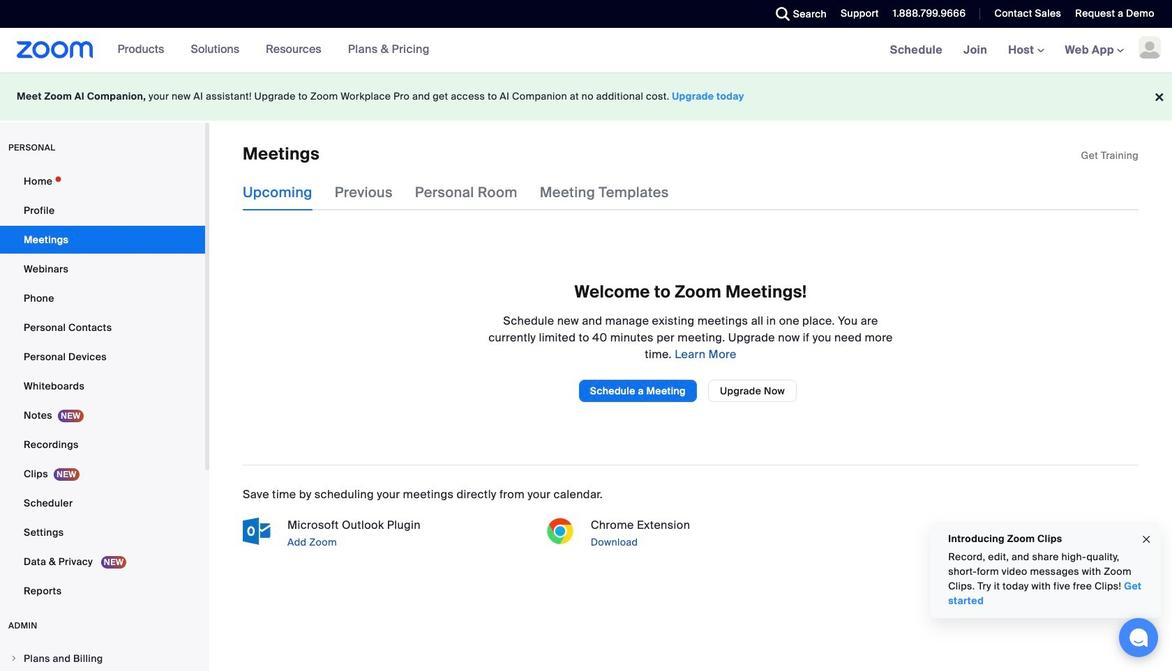 Task type: describe. For each thing, give the bounding box(es) containing it.
close image
[[1141, 532, 1152, 548]]

product information navigation
[[93, 28, 440, 73]]

profile picture image
[[1139, 36, 1161, 59]]



Task type: locate. For each thing, give the bounding box(es) containing it.
application
[[1081, 149, 1139, 163]]

banner
[[0, 28, 1172, 73]]

right image
[[10, 655, 18, 664]]

footer
[[0, 73, 1172, 121]]

zoom logo image
[[17, 41, 93, 59]]

menu item
[[0, 646, 205, 672]]

open chat image
[[1129, 629, 1149, 648]]

tabs of meeting tab list
[[243, 175, 691, 211]]

personal menu menu
[[0, 167, 205, 607]]

meetings navigation
[[880, 28, 1172, 73]]



Task type: vqa. For each thing, say whether or not it's contained in the screenshot.
property
no



